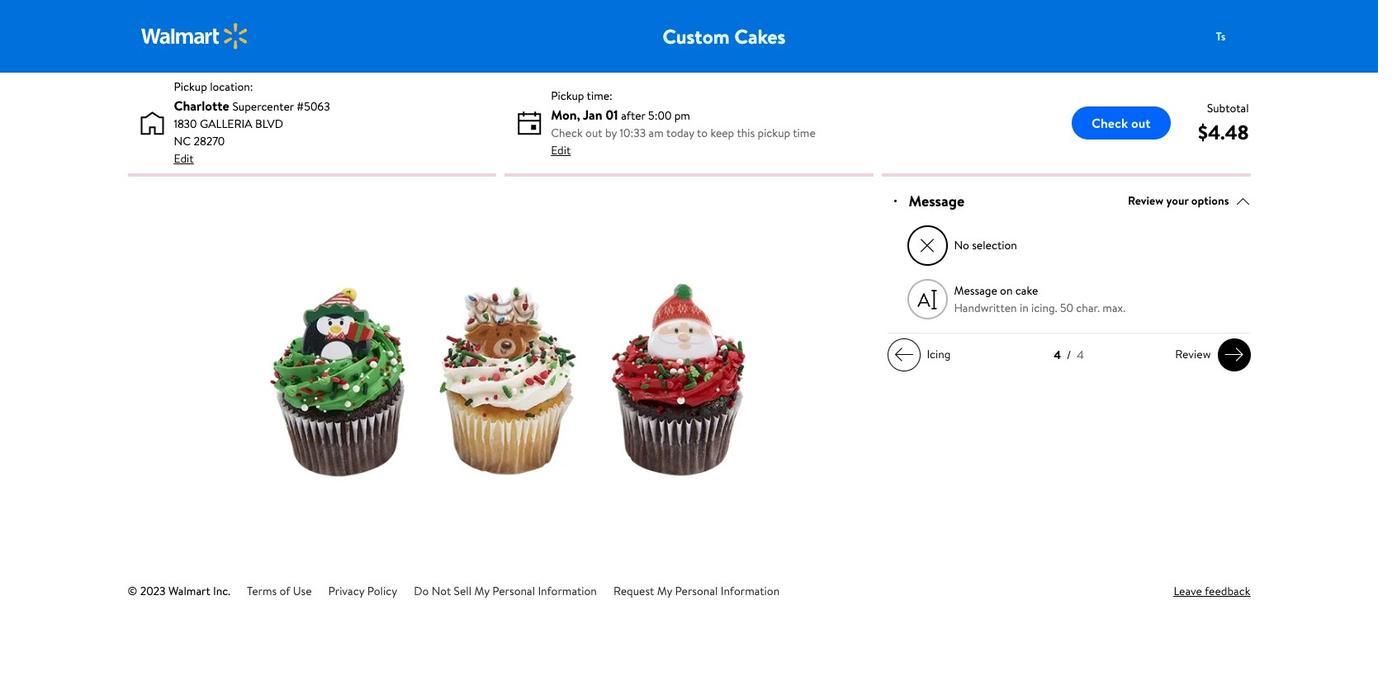 Task type: describe. For each thing, give the bounding box(es) containing it.
keep
[[711, 124, 735, 141]]

message for message on cake handwritten in icing. 50 char. max.
[[955, 282, 998, 299]]

your
[[1167, 193, 1189, 209]]

charlotte
[[174, 97, 229, 115]]

1 personal from the left
[[493, 583, 535, 600]]

cake
[[1016, 282, 1039, 299]]

pickup
[[758, 124, 791, 141]]

10:33
[[620, 124, 646, 141]]

1 horizontal spatial edit link
[[551, 142, 571, 159]]

check inside button
[[1092, 114, 1129, 132]]

2 information from the left
[[721, 583, 780, 600]]

©
[[128, 583, 137, 600]]

review for review
[[1176, 346, 1212, 363]]

nc
[[174, 133, 191, 150]]

review your options link
[[1128, 190, 1251, 212]]

5:00
[[649, 107, 672, 124]]

walmart
[[168, 583, 210, 600]]

$4.48
[[1199, 118, 1250, 146]]

1 4 from the left
[[1054, 347, 1062, 363]]

after
[[621, 107, 646, 124]]

cakes
[[735, 22, 786, 50]]

subtotal $4.48
[[1199, 100, 1250, 146]]

privacy policy
[[328, 583, 398, 600]]

am
[[649, 124, 664, 141]]

sell
[[454, 583, 472, 600]]

1 information from the left
[[538, 583, 597, 600]]

time
[[793, 124, 816, 141]]

review link
[[1169, 338, 1251, 371]]

location:
[[210, 78, 253, 95]]

icing link
[[888, 338, 958, 371]]

in
[[1020, 300, 1029, 316]]

feedback
[[1205, 583, 1251, 600]]

50
[[1061, 300, 1074, 316]]

do not sell my personal information link
[[414, 583, 597, 600]]

custom cakes
[[663, 22, 786, 50]]

leave feedback button
[[1174, 583, 1251, 601]]

request my personal information
[[614, 583, 780, 600]]

review your options
[[1128, 193, 1230, 209]]

of
[[280, 583, 290, 600]]

privacy policy link
[[328, 583, 398, 600]]

check inside pickup time: mon, jan 01 after 5:00 pm check out by 10:33 am today to keep this pickup time edit
[[551, 124, 583, 141]]

1830
[[174, 116, 197, 132]]

#
[[297, 98, 304, 115]]

back to walmart.com image
[[141, 23, 248, 50]]

review your options element
[[1128, 193, 1230, 210]]

ts
[[1216, 28, 1226, 44]]

no selection
[[955, 237, 1018, 254]]

do not sell my personal information
[[414, 583, 597, 600]]

use
[[293, 583, 312, 600]]

up arrow image
[[1236, 194, 1251, 209]]

review for review your options
[[1128, 193, 1164, 209]]

jan
[[583, 105, 603, 124]]

inc.
[[213, 583, 231, 600]]

message on cake handwritten in icing. 50 char. max.
[[955, 282, 1126, 316]]



Task type: vqa. For each thing, say whether or not it's contained in the screenshot.
second My from right
yes



Task type: locate. For each thing, give the bounding box(es) containing it.
not
[[432, 583, 451, 600]]

leave
[[1174, 583, 1203, 600]]

2 icon for continue arrow image from the left
[[1225, 345, 1245, 365]]

pickup up charlotte
[[174, 78, 207, 95]]

© 2023 walmart inc.
[[128, 583, 231, 600]]

custom
[[663, 22, 730, 50]]

1 vertical spatial message
[[955, 282, 998, 299]]

message up handwritten
[[955, 282, 998, 299]]

pickup up "mon,"
[[551, 87, 584, 104]]

1 horizontal spatial my
[[657, 583, 673, 600]]

2 4 from the left
[[1078, 347, 1085, 363]]

check out button
[[1072, 107, 1171, 140]]

edit
[[551, 142, 571, 158], [174, 150, 194, 167]]

remove image
[[919, 236, 937, 254]]

edit down "mon,"
[[551, 142, 571, 158]]

personal
[[493, 583, 535, 600], [675, 583, 718, 600]]

icon for continue arrow image inside icing "link"
[[894, 345, 914, 365]]

out
[[1132, 114, 1151, 132], [586, 124, 603, 141]]

pickup for charlotte
[[174, 78, 207, 95]]

galleria
[[200, 116, 252, 132]]

0 horizontal spatial edit
[[174, 150, 194, 167]]

1 my from the left
[[475, 583, 490, 600]]

01
[[606, 105, 619, 124]]

pickup
[[174, 78, 207, 95], [551, 87, 584, 104]]

my
[[475, 583, 490, 600], [657, 583, 673, 600]]

no
[[955, 237, 970, 254]]

request
[[614, 583, 655, 600]]

terms of use
[[247, 583, 312, 600]]

pm
[[675, 107, 691, 124]]

today
[[667, 124, 695, 141]]

selection
[[973, 237, 1018, 254]]

0 horizontal spatial information
[[538, 583, 597, 600]]

to
[[697, 124, 708, 141]]

0 horizontal spatial edit link
[[174, 150, 194, 168]]

edit inside pickup location: charlotte supercenter # 5063 1830 galleria blvd nc 28270 edit
[[174, 150, 194, 167]]

pickup inside pickup location: charlotte supercenter # 5063 1830 galleria blvd nc 28270 edit
[[174, 78, 207, 95]]

privacy
[[328, 583, 365, 600]]

icon for continue arrow image inside review link
[[1225, 345, 1245, 365]]

max.
[[1103, 300, 1126, 316]]

1 vertical spatial review
[[1176, 346, 1212, 363]]

by
[[606, 124, 617, 141]]

1 horizontal spatial out
[[1132, 114, 1151, 132]]

0 horizontal spatial icon for continue arrow image
[[894, 345, 914, 365]]

1 horizontal spatial edit
[[551, 142, 571, 158]]

terms of use link
[[247, 583, 312, 600]]

supercenter
[[233, 98, 294, 115]]

mon,
[[551, 105, 581, 124]]

edit link down "mon,"
[[551, 142, 571, 159]]

personal right sell
[[493, 583, 535, 600]]

review
[[1128, 193, 1164, 209], [1176, 346, 1212, 363]]

0 horizontal spatial my
[[475, 583, 490, 600]]

2 my from the left
[[657, 583, 673, 600]]

pickup location: charlotte supercenter # 5063 1830 galleria blvd nc 28270 edit
[[174, 78, 330, 167]]

0 horizontal spatial review
[[1128, 193, 1164, 209]]

leave feedback
[[1174, 583, 1251, 600]]

char.
[[1077, 300, 1100, 316]]

4 right /
[[1078, 347, 1085, 363]]

my right sell
[[475, 583, 490, 600]]

out inside pickup time: mon, jan 01 after 5:00 pm check out by 10:33 am today to keep this pickup time edit
[[586, 124, 603, 141]]

policy
[[367, 583, 398, 600]]

ts button
[[1205, 20, 1271, 53]]

message up remove image
[[909, 191, 965, 212]]

on
[[1001, 282, 1013, 299]]

my right the request
[[657, 583, 673, 600]]

2 personal from the left
[[675, 583, 718, 600]]

terms
[[247, 583, 277, 600]]

time:
[[587, 87, 613, 104]]

icing
[[927, 346, 951, 363]]

1 horizontal spatial review
[[1176, 346, 1212, 363]]

1 horizontal spatial check
[[1092, 114, 1129, 132]]

0 horizontal spatial out
[[586, 124, 603, 141]]

1 icon for continue arrow image from the left
[[894, 345, 914, 365]]

handwritten
[[955, 300, 1018, 316]]

information
[[538, 583, 597, 600], [721, 583, 780, 600]]

icing.
[[1032, 300, 1058, 316]]

icon for continue arrow image
[[894, 345, 914, 365], [1225, 345, 1245, 365]]

2023
[[140, 583, 166, 600]]

blvd
[[255, 116, 284, 132]]

this
[[737, 124, 755, 141]]

edit link
[[551, 142, 571, 159], [174, 150, 194, 168]]

1 horizontal spatial 4
[[1078, 347, 1085, 363]]

out inside check out button
[[1132, 114, 1151, 132]]

0 horizontal spatial 4
[[1054, 347, 1062, 363]]

1 horizontal spatial personal
[[675, 583, 718, 600]]

subtotal
[[1208, 100, 1250, 116]]

pickup inside pickup time: mon, jan 01 after 5:00 pm check out by 10:33 am today to keep this pickup time edit
[[551, 87, 584, 104]]

check
[[1092, 114, 1129, 132], [551, 124, 583, 141]]

5063
[[304, 98, 330, 115]]

/
[[1067, 347, 1072, 363]]

4 / 4
[[1054, 347, 1085, 363]]

message
[[909, 191, 965, 212], [955, 282, 998, 299]]

request my personal information link
[[614, 583, 780, 600]]

edit down nc
[[174, 150, 194, 167]]

0 horizontal spatial check
[[551, 124, 583, 141]]

4 left /
[[1054, 347, 1062, 363]]

4
[[1054, 347, 1062, 363], [1078, 347, 1085, 363]]

pickup time: mon, jan 01 after 5:00 pm check out by 10:33 am today to keep this pickup time edit
[[551, 87, 816, 158]]

28270
[[194, 133, 225, 150]]

message for message
[[909, 191, 965, 212]]

do
[[414, 583, 429, 600]]

edit link down nc
[[174, 150, 194, 168]]

1 horizontal spatial icon for continue arrow image
[[1225, 345, 1245, 365]]

1 horizontal spatial pickup
[[551, 87, 584, 104]]

personal right the request
[[675, 583, 718, 600]]

pickup for mon,
[[551, 87, 584, 104]]

0 vertical spatial message
[[909, 191, 965, 212]]

check out
[[1092, 114, 1151, 132]]

message inside message on cake handwritten in icing. 50 char. max.
[[955, 282, 998, 299]]

0 horizontal spatial pickup
[[174, 78, 207, 95]]

0 horizontal spatial personal
[[493, 583, 535, 600]]

edit inside pickup time: mon, jan 01 after 5:00 pm check out by 10:33 am today to keep this pickup time edit
[[551, 142, 571, 158]]

options
[[1192, 193, 1230, 209]]

0 vertical spatial review
[[1128, 193, 1164, 209]]

1 horizontal spatial information
[[721, 583, 780, 600]]



